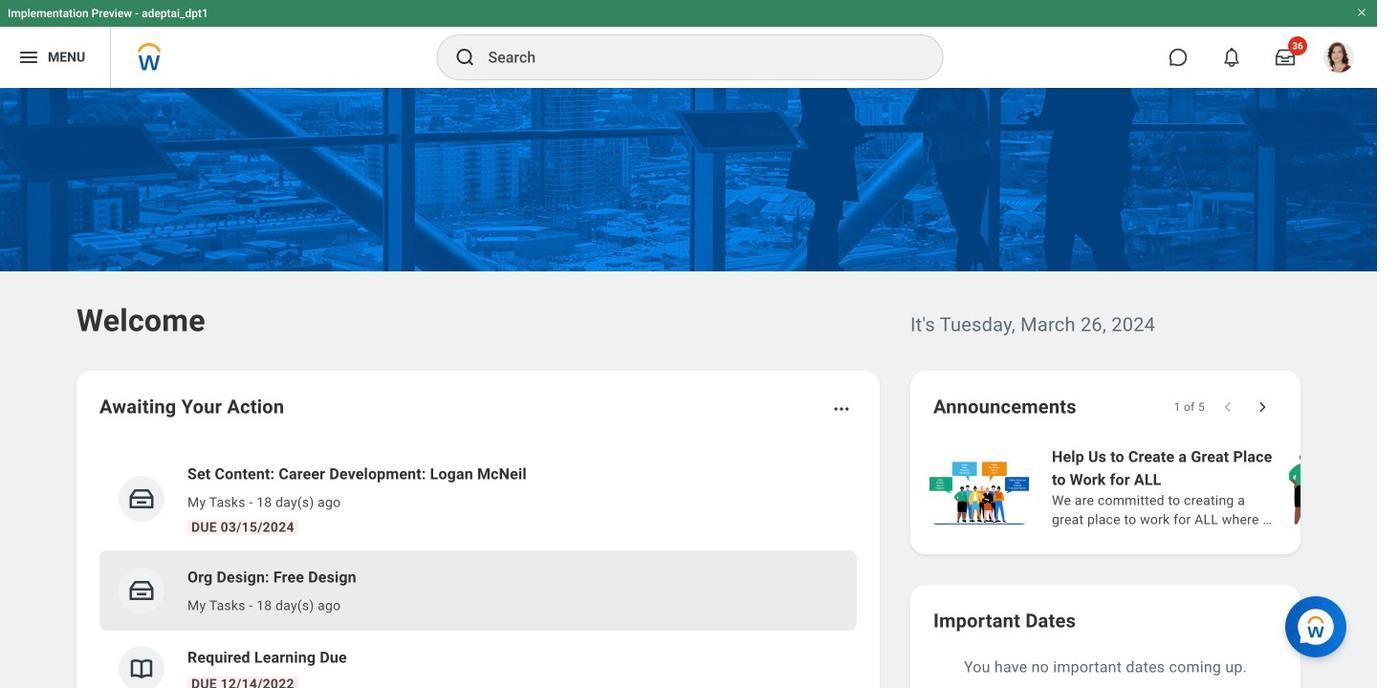 Task type: vqa. For each thing, say whether or not it's contained in the screenshot.
'Chevron Left Small' icon
yes



Task type: locate. For each thing, give the bounding box(es) containing it.
chevron right small image
[[1253, 398, 1272, 417]]

profile logan mcneil image
[[1324, 42, 1354, 77]]

1 horizontal spatial list
[[926, 444, 1377, 532]]

notifications large image
[[1222, 48, 1242, 67]]

banner
[[0, 0, 1377, 88]]

book open image
[[127, 655, 156, 684]]

list
[[926, 444, 1377, 532], [99, 448, 857, 689]]

Search Workday  search field
[[488, 36, 903, 78]]

main content
[[0, 88, 1377, 689]]

chevron left small image
[[1219, 398, 1238, 417]]

status
[[1174, 400, 1205, 415]]

0 horizontal spatial list
[[99, 448, 857, 689]]

inbox large image
[[1276, 48, 1295, 67]]

list item
[[99, 551, 857, 631]]



Task type: describe. For each thing, give the bounding box(es) containing it.
search image
[[454, 46, 477, 69]]

close environment banner image
[[1356, 7, 1368, 18]]

justify image
[[17, 46, 40, 69]]

inbox image
[[127, 485, 156, 514]]

inbox image
[[127, 577, 156, 605]]



